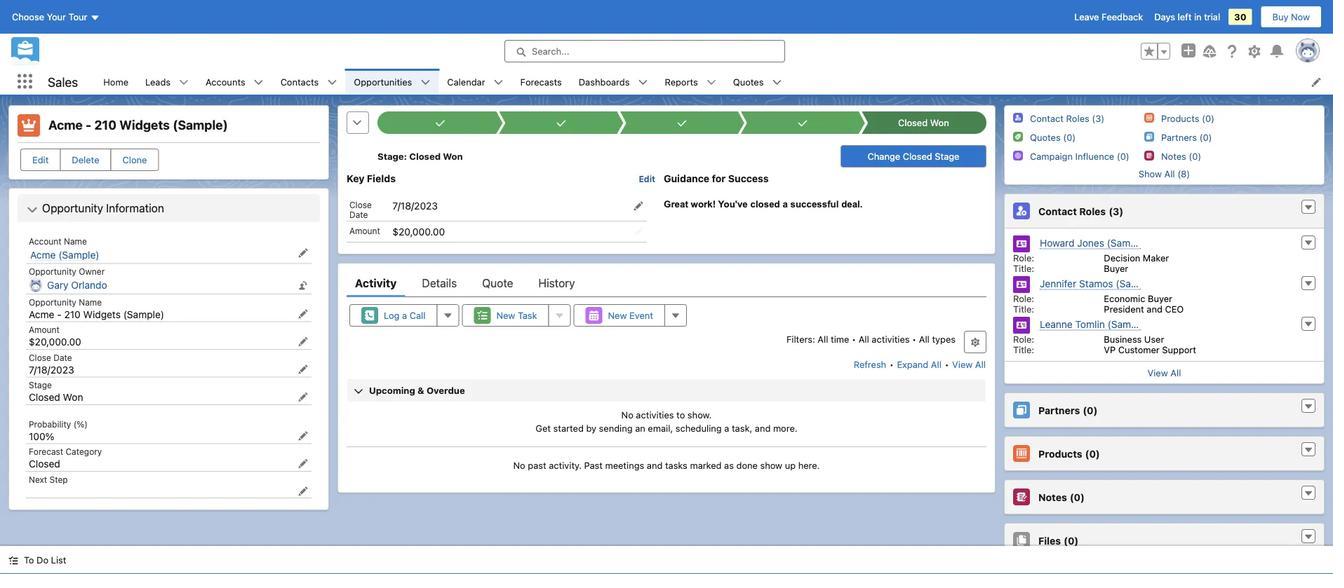 Task type: describe. For each thing, give the bounding box(es) containing it.
quotes (0)
[[1030, 132, 1076, 142]]

meetings
[[605, 460, 645, 471]]

guidance for success
[[664, 173, 769, 185]]

change
[[868, 151, 901, 162]]

tab list containing activity
[[347, 269, 987, 297]]

1 horizontal spatial view all link
[[1005, 361, 1324, 384]]

files
[[1039, 535, 1061, 547]]

text default image inside quotes list item
[[772, 78, 782, 87]]

title: for jennifer
[[1014, 304, 1035, 314]]

business
[[1104, 334, 1142, 345]]

0 vertical spatial close
[[350, 200, 372, 210]]

0 vertical spatial close date
[[350, 200, 372, 220]]

partners (0)
[[1039, 405, 1098, 416]]

quotes image
[[1014, 132, 1023, 142]]

notes (0)
[[1162, 151, 1202, 161]]

days left in trial
[[1155, 12, 1221, 22]]

feedback
[[1102, 12, 1144, 22]]

forecasts link
[[512, 69, 570, 95]]

history
[[539, 277, 575, 290]]

name for account name
[[64, 237, 87, 246]]

0 vertical spatial acme
[[48, 118, 83, 133]]

great
[[664, 199, 688, 209]]

contact roles image
[[1014, 113, 1023, 123]]

1 horizontal spatial edit
[[639, 174, 656, 184]]

forecast
[[29, 447, 63, 457]]

accounts list item
[[197, 69, 272, 95]]

all right time
[[859, 334, 869, 344]]

buy now
[[1273, 12, 1310, 22]]

1 horizontal spatial -
[[86, 118, 91, 133]]

and inside no activities to show. get started by sending an email, scheduling a task, and more.
[[755, 423, 771, 434]]

to do list button
[[0, 547, 75, 575]]

30
[[1235, 12, 1247, 22]]

contact roles (3)
[[1039, 205, 1124, 217]]

get
[[536, 423, 551, 434]]

opportunity name
[[29, 298, 102, 307]]

0 vertical spatial buyer
[[1104, 263, 1129, 274]]

closed right the :
[[409, 151, 441, 162]]

probability (%)
[[29, 420, 88, 430]]

email,
[[648, 423, 673, 434]]

campaign influence (0)
[[1030, 151, 1130, 161]]

next
[[29, 475, 47, 485]]

home link
[[95, 69, 137, 95]]

1 vertical spatial widgets
[[83, 309, 121, 320]]

0 horizontal spatial -
[[57, 309, 62, 320]]

opportunities link
[[346, 69, 421, 95]]

log a call
[[384, 310, 426, 321]]

refresh button
[[853, 354, 887, 376]]

all right expand all button
[[976, 360, 986, 370]]

howard jones (sample)
[[1040, 237, 1148, 249]]

text default image inside the reports 'list item'
[[707, 78, 716, 87]]

closed down the forecast
[[29, 459, 60, 470]]

path options list box
[[378, 112, 987, 134]]

notes (0) link
[[1162, 151, 1202, 162]]

trial
[[1205, 12, 1221, 22]]

0 horizontal spatial amount
[[29, 325, 60, 335]]

0 horizontal spatial view
[[953, 360, 973, 370]]

• down "types"
[[945, 360, 949, 370]]

name for opportunity name
[[79, 298, 102, 307]]

notes
[[1039, 492, 1067, 503]]

new event
[[608, 310, 653, 321]]

0 vertical spatial widgets
[[120, 118, 170, 133]]

0 horizontal spatial view all link
[[952, 354, 987, 376]]

• up the expand
[[913, 334, 917, 344]]

fields
[[367, 173, 396, 185]]

no for past
[[513, 460, 526, 471]]

partners (0)
[[1162, 132, 1213, 142]]

text default image inside to do list "button"
[[8, 556, 18, 566]]

a inside no activities to show. get started by sending an email, scheduling a task, and more.
[[725, 423, 730, 434]]

quotes link
[[725, 69, 772, 95]]

1 horizontal spatial $20,000.00
[[393, 226, 445, 237]]

reports list item
[[657, 69, 725, 95]]

list containing home
[[95, 69, 1334, 95]]

roles
[[1080, 205, 1106, 217]]

quote link
[[482, 269, 513, 297]]

contact for contact roles (3)
[[1030, 113, 1064, 124]]

work!
[[691, 199, 716, 209]]

activity.
[[549, 460, 582, 471]]

1 horizontal spatial 7/18/2023
[[393, 200, 438, 211]]

closed up probability
[[29, 392, 60, 404]]

0 horizontal spatial and
[[647, 460, 663, 471]]

activities inside no activities to show. get started by sending an email, scheduling a task, and more.
[[636, 410, 674, 420]]

to
[[24, 556, 34, 566]]

tasks
[[665, 460, 688, 471]]

partners image
[[1145, 132, 1155, 142]]

closed inside button
[[903, 151, 933, 162]]

call
[[410, 310, 426, 321]]

1 vertical spatial closed won
[[29, 392, 83, 404]]

100%
[[29, 431, 54, 443]]

activity
[[355, 277, 397, 290]]

show.
[[688, 410, 712, 420]]

no for activities
[[622, 410, 634, 420]]

1 horizontal spatial activities
[[872, 334, 910, 344]]

show
[[1139, 168, 1162, 179]]

forecasts
[[520, 77, 562, 87]]

show
[[760, 460, 783, 471]]

new for new task
[[497, 310, 515, 321]]

change closed stage button
[[841, 145, 987, 168]]

contact for contact roles (3)
[[1039, 205, 1077, 217]]

now
[[1292, 12, 1310, 22]]

new for new event
[[608, 310, 627, 321]]

you've
[[718, 199, 748, 209]]

edit button
[[20, 149, 61, 171]]

notes image
[[1145, 151, 1155, 161]]

tour
[[69, 12, 87, 22]]

products
[[1039, 448, 1083, 460]]

new task
[[497, 310, 537, 321]]

0 vertical spatial amount
[[350, 226, 380, 236]]

edit account name image
[[298, 248, 308, 258]]

role: for jennifer
[[1014, 293, 1035, 304]]

up
[[785, 460, 796, 471]]

vp
[[1104, 345, 1116, 355]]

edit inside button
[[32, 155, 49, 165]]

home
[[103, 77, 128, 87]]

reports link
[[657, 69, 707, 95]]

step
[[50, 475, 68, 485]]

past
[[528, 460, 546, 471]]

change closed stage
[[868, 151, 960, 162]]

more.
[[773, 423, 798, 434]]

success
[[728, 173, 769, 185]]

closed inside the path options list box
[[898, 118, 928, 128]]

text default image inside "calendar" list item
[[494, 78, 504, 87]]

partners (0) link
[[1162, 132, 1213, 143]]

show all (8) link
[[1139, 168, 1191, 179]]

expand
[[897, 360, 929, 370]]

all left (8) in the right top of the page
[[1165, 168, 1175, 179]]

quote
[[482, 277, 513, 290]]

role: for howard
[[1014, 253, 1035, 263]]

log
[[384, 310, 400, 321]]

opportunity information button
[[20, 197, 317, 220]]

campaign influence image
[[1014, 151, 1023, 161]]

do
[[37, 556, 48, 566]]

deal.
[[842, 199, 863, 209]]

time
[[831, 334, 850, 344]]

for
[[712, 173, 726, 185]]

text default image inside "accounts" list item
[[254, 78, 264, 87]]

days
[[1155, 12, 1176, 22]]

1 vertical spatial close date
[[29, 353, 72, 363]]

0 horizontal spatial won
[[63, 392, 83, 404]]

orlando
[[71, 280, 107, 291]]

text default image inside opportunity information dropdown button
[[27, 204, 38, 216]]

key
[[347, 173, 365, 185]]

choose your tour
[[12, 12, 87, 22]]



Task type: vqa. For each thing, say whether or not it's contained in the screenshot.
Amount
yes



Task type: locate. For each thing, give the bounding box(es) containing it.
$20,000.00 up details
[[393, 226, 445, 237]]

howard
[[1040, 237, 1075, 249]]

• right time
[[852, 334, 856, 344]]

choose
[[12, 12, 44, 22]]

acme - 210 widgets (sample)
[[48, 118, 228, 133], [29, 309, 164, 320]]

0 vertical spatial title:
[[1014, 263, 1035, 274]]

business user
[[1104, 334, 1165, 345]]

1 horizontal spatial a
[[725, 423, 730, 434]]

edit next step image
[[298, 487, 308, 497]]

(0) for partners (0)
[[1083, 405, 1098, 416]]

0 vertical spatial opportunity
[[42, 202, 103, 215]]

opportunities list item
[[346, 69, 439, 95]]

text default image inside opportunities list item
[[421, 78, 430, 87]]

1 horizontal spatial new
[[608, 310, 627, 321]]

1 horizontal spatial view
[[1148, 368, 1168, 378]]

0 vertical spatial a
[[783, 199, 788, 209]]

1 vertical spatial activities
[[636, 410, 674, 420]]

contact image left howard
[[1014, 236, 1030, 253]]

stage up probability
[[29, 381, 52, 391]]

contacts
[[281, 77, 319, 87]]

edit down opportunity "image"
[[32, 155, 49, 165]]

contact roles (3) link
[[1030, 113, 1105, 124]]

widgets up clone button
[[120, 118, 170, 133]]

close down opportunity name
[[29, 353, 51, 363]]

gary orlando link
[[47, 280, 107, 292]]

buy
[[1273, 12, 1289, 22]]

opportunity inside dropdown button
[[42, 202, 103, 215]]

1 vertical spatial edit
[[639, 174, 656, 184]]

opportunity image
[[18, 114, 40, 137]]

no inside no activities to show. get started by sending an email, scheduling a task, and more.
[[622, 410, 634, 420]]

contact image
[[1014, 236, 1030, 253], [1014, 277, 1030, 293]]

(0)
[[1083, 405, 1098, 416], [1086, 448, 1100, 460], [1070, 492, 1085, 503], [1064, 535, 1079, 547]]

0 vertical spatial name
[[64, 237, 87, 246]]

dashboards list item
[[570, 69, 657, 95]]

contact roles (3)
[[1030, 113, 1105, 124]]

1 vertical spatial amount
[[29, 325, 60, 335]]

view down the vp customer support
[[1148, 368, 1168, 378]]

0 horizontal spatial 7/18/2023
[[29, 364, 74, 376]]

buyer right 'economic'
[[1148, 293, 1173, 304]]

edit stage image
[[298, 393, 308, 403]]

0 vertical spatial date
[[350, 210, 368, 220]]

date down "key"
[[350, 210, 368, 220]]

1 vertical spatial $20,000.00
[[29, 337, 81, 348]]

contacts list item
[[272, 69, 346, 95]]

task,
[[732, 423, 753, 434]]

name up acme (sample)
[[64, 237, 87, 246]]

0 vertical spatial role:
[[1014, 253, 1035, 263]]

1 contact image from the top
[[1014, 236, 1030, 253]]

all right the expand
[[931, 360, 942, 370]]

leads list item
[[137, 69, 197, 95]]

stage : closed won
[[378, 151, 463, 162]]

0 vertical spatial $20,000.00
[[393, 226, 445, 237]]

0 horizontal spatial 210
[[64, 309, 81, 320]]

(0) for notes (0)
[[1070, 492, 1085, 503]]

tomlin
[[1076, 319, 1105, 330]]

0 horizontal spatial no
[[513, 460, 526, 471]]

0 vertical spatial no
[[622, 410, 634, 420]]

upcoming & overdue button
[[347, 380, 986, 402]]

1 horizontal spatial no
[[622, 410, 634, 420]]

scheduling
[[676, 423, 722, 434]]

products image
[[1145, 113, 1155, 123]]

0 horizontal spatial stage
[[29, 381, 52, 391]]

and right task,
[[755, 423, 771, 434]]

• left the expand
[[890, 360, 894, 370]]

1 vertical spatial acme
[[30, 249, 56, 261]]

edit probability (%) image
[[298, 432, 308, 441]]

activities up "email," on the bottom of page
[[636, 410, 674, 420]]

text default image inside 'contacts' list item
[[327, 78, 337, 87]]

name down orlando
[[79, 298, 102, 307]]

closed won up probability (%)
[[29, 392, 83, 404]]

leave feedback
[[1075, 12, 1144, 22]]

upcoming & overdue
[[369, 386, 465, 396]]

2 horizontal spatial a
[[783, 199, 788, 209]]

7/18/2023 down fields
[[393, 200, 438, 211]]

0 vertical spatial -
[[86, 118, 91, 133]]

2 horizontal spatial and
[[1147, 304, 1163, 314]]

all left time
[[818, 334, 829, 344]]

amount down opportunity name
[[29, 325, 60, 335]]

sales
[[48, 74, 78, 89]]

group
[[1141, 43, 1171, 60]]

done
[[737, 460, 758, 471]]

leads link
[[137, 69, 179, 95]]

0 vertical spatial contact image
[[1014, 236, 1030, 253]]

2 horizontal spatial stage
[[935, 151, 960, 162]]

1 vertical spatial 7/18/2023
[[29, 364, 74, 376]]

won right the :
[[443, 151, 463, 162]]

2 horizontal spatial won
[[931, 118, 949, 128]]

0 vertical spatial activities
[[872, 334, 910, 344]]

maker
[[1143, 253, 1169, 263]]

details
[[422, 277, 457, 290]]

2 vertical spatial and
[[647, 460, 663, 471]]

opportunity for opportunity name
[[29, 298, 76, 307]]

contact roles element
[[1004, 194, 1325, 385]]

and left "tasks" at the bottom
[[647, 460, 663, 471]]

delete button
[[60, 149, 111, 171]]

and inside contact roles element
[[1147, 304, 1163, 314]]

all left "types"
[[919, 334, 930, 344]]

edit forecast category image
[[298, 459, 308, 469]]

0 vertical spatial 7/18/2023
[[393, 200, 438, 211]]

1 vertical spatial and
[[755, 423, 771, 434]]

a left task,
[[725, 423, 730, 434]]

tab list
[[347, 269, 987, 297]]

history link
[[539, 269, 575, 297]]

2 vertical spatial title:
[[1014, 345, 1035, 355]]

1 vertical spatial won
[[443, 151, 463, 162]]

1 vertical spatial close
[[29, 353, 51, 363]]

ceo
[[1165, 304, 1184, 314]]

1 vertical spatial -
[[57, 309, 62, 320]]

decision
[[1104, 253, 1141, 263]]

0 horizontal spatial buyer
[[1104, 263, 1129, 274]]

activities up refresh
[[872, 334, 910, 344]]

campaign influence (0) link
[[1030, 151, 1130, 162]]

campaign
[[1030, 151, 1073, 161]]

contact
[[1030, 113, 1064, 124], [1039, 205, 1077, 217]]

contact image for jennifer stamos (sample)
[[1014, 277, 1030, 293]]

support
[[1163, 345, 1197, 355]]

closed up change closed stage button
[[898, 118, 928, 128]]

buyer up jennifer stamos (sample)
[[1104, 263, 1129, 274]]

close date
[[350, 200, 372, 220], [29, 353, 72, 363]]

calendar list item
[[439, 69, 512, 95]]

filters: all time • all activities • all types
[[787, 334, 956, 344]]

0 horizontal spatial $20,000.00
[[29, 337, 81, 348]]

- up delete button
[[86, 118, 91, 133]]

acme down account at the left top of the page
[[30, 249, 56, 261]]

opportunity for opportunity information
[[42, 202, 103, 215]]

2 vertical spatial a
[[725, 423, 730, 434]]

title: for howard
[[1014, 263, 1035, 274]]

stage inside change closed stage button
[[935, 151, 960, 162]]

0 vertical spatial closed won
[[898, 118, 949, 128]]

1 vertical spatial title:
[[1014, 304, 1035, 314]]

(0) right products
[[1086, 448, 1100, 460]]

0 horizontal spatial edit
[[32, 155, 49, 165]]

0 horizontal spatial close date
[[29, 353, 72, 363]]

category
[[66, 447, 102, 457]]

past
[[584, 460, 603, 471]]

date down opportunity name
[[54, 353, 72, 363]]

role: for leanne
[[1014, 334, 1035, 345]]

0 horizontal spatial date
[[54, 353, 72, 363]]

acme down opportunity name
[[29, 309, 54, 320]]

widgets
[[120, 118, 170, 133], [83, 309, 121, 320]]

text default image
[[254, 78, 264, 87], [421, 78, 430, 87], [638, 78, 648, 87], [772, 78, 782, 87], [1304, 402, 1314, 412], [1304, 489, 1314, 499], [8, 556, 18, 566]]

acme right opportunity "image"
[[48, 118, 83, 133]]

0 horizontal spatial close
[[29, 353, 51, 363]]

1 vertical spatial acme - 210 widgets (sample)
[[29, 309, 164, 320]]

closed right change
[[903, 151, 933, 162]]

1 vertical spatial contact
[[1039, 205, 1077, 217]]

details link
[[422, 269, 457, 297]]

role:
[[1014, 253, 1035, 263], [1014, 293, 1035, 304], [1014, 334, 1035, 345]]

opportunity up account name
[[42, 202, 103, 215]]

view down "types"
[[953, 360, 973, 370]]

0 vertical spatial 210
[[94, 118, 117, 133]]

0 vertical spatial and
[[1147, 304, 1163, 314]]

president and ceo
[[1104, 304, 1184, 314]]

no up sending
[[622, 410, 634, 420]]

great work! you've closed a successful deal.
[[664, 199, 863, 209]]

new left event
[[608, 310, 627, 321]]

1 title: from the top
[[1014, 263, 1035, 274]]

choose your tour button
[[11, 6, 101, 28]]

(0) right the notes
[[1070, 492, 1085, 503]]

210 up delete
[[94, 118, 117, 133]]

won up (%)
[[63, 392, 83, 404]]

to
[[677, 410, 685, 420]]

won up change closed stage button
[[931, 118, 949, 128]]

2 vertical spatial role:
[[1014, 334, 1035, 345]]

closed won
[[898, 118, 949, 128], [29, 392, 83, 404]]

1 new from the left
[[497, 310, 515, 321]]

title: for leanne
[[1014, 345, 1035, 355]]

0 vertical spatial acme - 210 widgets (sample)
[[48, 118, 228, 133]]

close date down "key"
[[350, 200, 372, 220]]

1 vertical spatial buyer
[[1148, 293, 1173, 304]]

quotes list item
[[725, 69, 791, 95]]

new task button
[[462, 304, 549, 327]]

a inside button
[[402, 310, 407, 321]]

1 horizontal spatial closed won
[[898, 118, 949, 128]]

and
[[1147, 304, 1163, 314], [755, 423, 771, 434], [647, 460, 663, 471]]

1 horizontal spatial won
[[443, 151, 463, 162]]

text default image inside dashboards list item
[[638, 78, 648, 87]]

210 down opportunity name
[[64, 309, 81, 320]]

reports
[[665, 77, 698, 87]]

1 horizontal spatial date
[[350, 210, 368, 220]]

1 vertical spatial date
[[54, 353, 72, 363]]

calendar
[[447, 77, 485, 87]]

roles (3)
[[1067, 113, 1105, 124]]

(0) for products (0)
[[1086, 448, 1100, 460]]

opportunity up the gary
[[29, 267, 76, 277]]

2 title: from the top
[[1014, 304, 1035, 314]]

new left task
[[497, 310, 515, 321]]

contact up howard
[[1039, 205, 1077, 217]]

date
[[350, 210, 368, 220], [54, 353, 72, 363]]

activities
[[872, 334, 910, 344], [636, 410, 674, 420]]

2 contact image from the top
[[1014, 277, 1030, 293]]

leanne tomlin (sample) link
[[1040, 319, 1149, 331]]

and left ceo
[[1147, 304, 1163, 314]]

calendar link
[[439, 69, 494, 95]]

contact image left jennifer
[[1014, 277, 1030, 293]]

sending
[[599, 423, 633, 434]]

closed won up change closed stage button
[[898, 118, 949, 128]]

contact up quotes (0) at the right
[[1030, 113, 1064, 124]]

edit opportunity name image
[[298, 310, 308, 319]]

0 vertical spatial edit
[[32, 155, 49, 165]]

all inside contact roles element
[[1171, 368, 1182, 378]]

acme - 210 widgets (sample) down orlando
[[29, 309, 164, 320]]

list
[[95, 69, 1334, 95]]

acme - 210 widgets (sample) up clone button
[[48, 118, 228, 133]]

opportunity down the gary
[[29, 298, 76, 307]]

2 role: from the top
[[1014, 293, 1035, 304]]

3 role: from the top
[[1014, 334, 1035, 345]]

contact image for howard jones (sample)
[[1014, 236, 1030, 253]]

close date down opportunity name
[[29, 353, 72, 363]]

products (0)
[[1039, 448, 1100, 460]]

delete
[[72, 155, 99, 165]]

0 vertical spatial contact
[[1030, 113, 1064, 124]]

2 vertical spatial won
[[63, 392, 83, 404]]

won inside the path options list box
[[931, 118, 949, 128]]

no
[[622, 410, 634, 420], [513, 460, 526, 471]]

1 horizontal spatial close
[[350, 200, 372, 210]]

edit left guidance
[[639, 174, 656, 184]]

7/18/2023 up probability
[[29, 364, 74, 376]]

widgets down orlando
[[83, 309, 121, 320]]

view all link down "types"
[[952, 354, 987, 376]]

7/18/2023
[[393, 200, 438, 211], [29, 364, 74, 376]]

date inside close date
[[350, 210, 368, 220]]

2 vertical spatial acme
[[29, 309, 54, 320]]

1 vertical spatial opportunity
[[29, 267, 76, 277]]

all
[[1165, 168, 1175, 179], [818, 334, 829, 344], [859, 334, 869, 344], [919, 334, 930, 344], [931, 360, 942, 370], [976, 360, 986, 370], [1171, 368, 1182, 378]]

view all link down the vp customer support
[[1005, 361, 1324, 384]]

1 role: from the top
[[1014, 253, 1035, 263]]

influence (0)
[[1076, 151, 1130, 161]]

close down "key"
[[350, 200, 372, 210]]

jennifer
[[1040, 278, 1077, 290]]

user
[[1145, 334, 1165, 345]]

(0) right partners
[[1083, 405, 1098, 416]]

0 horizontal spatial activities
[[636, 410, 674, 420]]

products (0) link
[[1162, 113, 1215, 124]]

howard jones (sample) link
[[1040, 237, 1148, 250]]

stage down closed won link
[[935, 151, 960, 162]]

economic
[[1104, 293, 1146, 304]]

1 vertical spatial a
[[402, 310, 407, 321]]

2 vertical spatial opportunity
[[29, 298, 76, 307]]

text default image
[[179, 78, 189, 87], [327, 78, 337, 87], [494, 78, 504, 87], [707, 78, 716, 87], [1304, 203, 1314, 213], [27, 204, 38, 216], [1304, 446, 1314, 456], [1304, 533, 1314, 543]]

stage up fields
[[378, 151, 404, 162]]

leads
[[145, 77, 171, 87]]

a right log
[[402, 310, 407, 321]]

amount down "key fields"
[[350, 226, 380, 236]]

leanne tomlin (sample)
[[1040, 319, 1149, 330]]

opportunity information
[[42, 202, 164, 215]]

a right closed
[[783, 199, 788, 209]]

accounts link
[[197, 69, 254, 95]]

2 new from the left
[[608, 310, 627, 321]]

3 title: from the top
[[1014, 345, 1035, 355]]

1 horizontal spatial buyer
[[1148, 293, 1173, 304]]

1 vertical spatial 210
[[64, 309, 81, 320]]

closed won inside the path options list box
[[898, 118, 949, 128]]

stage for stage : closed won
[[378, 151, 404, 162]]

edit amount image
[[298, 337, 308, 347]]

(sample) inside 'link'
[[1116, 278, 1157, 290]]

1 horizontal spatial and
[[755, 423, 771, 434]]

(0) right files
[[1064, 535, 1079, 547]]

1 vertical spatial name
[[79, 298, 102, 307]]

opportunity for opportunity owner
[[29, 267, 76, 277]]

(0) for files (0)
[[1064, 535, 1079, 547]]

1 horizontal spatial 210
[[94, 118, 117, 133]]

(sample) inside "link"
[[1108, 319, 1149, 330]]

name
[[64, 237, 87, 246], [79, 298, 102, 307]]

edit close date image
[[298, 365, 308, 375]]

(sample)
[[173, 118, 228, 133], [1107, 237, 1148, 249], [58, 249, 99, 261], [1116, 278, 1157, 290], [123, 309, 164, 320], [1108, 319, 1149, 330]]

1 vertical spatial role:
[[1014, 293, 1035, 304]]

all down support
[[1171, 368, 1182, 378]]

leanne
[[1040, 319, 1073, 330]]

contact image
[[1014, 317, 1030, 334]]

0 horizontal spatial closed won
[[29, 392, 83, 404]]

view all
[[1148, 368, 1182, 378]]

customer
[[1119, 345, 1160, 355]]

no left past
[[513, 460, 526, 471]]

decision maker
[[1104, 253, 1169, 263]]

1 vertical spatial contact image
[[1014, 277, 1030, 293]]

1 horizontal spatial stage
[[378, 151, 404, 162]]

1 vertical spatial no
[[513, 460, 526, 471]]

dashboards
[[579, 77, 630, 87]]

opportunities
[[354, 77, 412, 87]]

view inside contact roles element
[[1148, 368, 1168, 378]]

0 horizontal spatial new
[[497, 310, 515, 321]]

buy now button
[[1261, 6, 1322, 28]]

text default image inside the leads list item
[[179, 78, 189, 87]]

0 horizontal spatial a
[[402, 310, 407, 321]]

show all (8)
[[1139, 168, 1191, 179]]

1 horizontal spatial close date
[[350, 200, 372, 220]]

stage for stage
[[29, 381, 52, 391]]

0 vertical spatial won
[[931, 118, 949, 128]]

- down opportunity name
[[57, 309, 62, 320]]

$20,000.00 down opportunity name
[[29, 337, 81, 348]]



